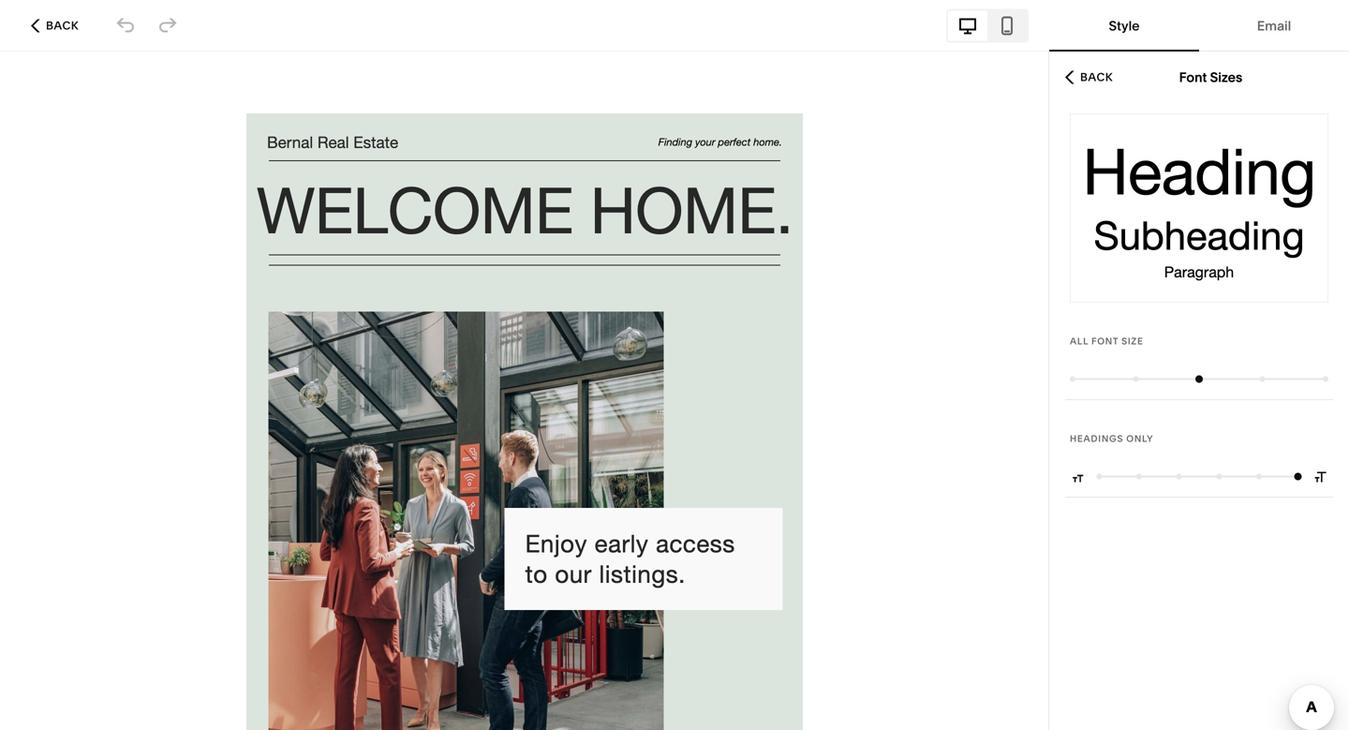 Task type: vqa. For each thing, say whether or not it's contained in the screenshot.
'FONT' to the top
yes



Task type: describe. For each thing, give the bounding box(es) containing it.
only
[[1127, 433, 1154, 444]]

size
[[1122, 336, 1144, 347]]

all
[[1070, 336, 1089, 347]]

to
[[525, 560, 548, 588]]

paragraph
[[1165, 263, 1235, 281]]

0 vertical spatial font
[[1180, 69, 1208, 85]]

style button
[[1055, 0, 1194, 52]]

early
[[595, 530, 649, 558]]

enjoy early access to our listings.
[[525, 530, 743, 588]]

1 horizontal spatial back
[[1081, 70, 1114, 84]]

all font size
[[1070, 336, 1144, 347]]

finding
[[659, 136, 693, 148]]

bernal real estate
[[267, 133, 398, 151]]

tab list containing style
[[1050, 0, 1350, 52]]

welcome home.
[[257, 173, 793, 247]]

enjoy
[[525, 530, 588, 558]]

subheading
[[1094, 213, 1305, 258]]

3tzcm image
[[115, 15, 136, 36]]

estate
[[354, 133, 398, 151]]

3tzcm image
[[158, 15, 178, 36]]

listings.
[[599, 560, 686, 588]]

0 horizontal spatial tab list
[[949, 11, 1027, 41]]

heading
[[1083, 134, 1316, 208]]

finding your perfect home.
[[659, 136, 783, 148]]



Task type: locate. For each thing, give the bounding box(es) containing it.
1 horizontal spatial back button
[[1060, 57, 1119, 98]]

your
[[696, 136, 716, 148]]

bernal
[[267, 133, 313, 151]]

perfect
[[718, 136, 751, 148]]

real
[[318, 133, 349, 151]]

1 vertical spatial font
[[1092, 336, 1119, 347]]

font left sizes
[[1180, 69, 1208, 85]]

0 horizontal spatial back button
[[25, 5, 84, 46]]

headings only
[[1070, 433, 1154, 444]]

back button
[[25, 5, 84, 46], [1060, 57, 1119, 98]]

style
[[1109, 18, 1140, 34]]

font sizes
[[1180, 69, 1243, 85]]

back down style
[[1081, 70, 1114, 84]]

1 vertical spatial back button
[[1060, 57, 1119, 98]]

email button
[[1205, 0, 1344, 52]]

back
[[46, 19, 79, 32], [1081, 70, 1114, 84]]

0 horizontal spatial back
[[46, 19, 79, 32]]

1 horizontal spatial font
[[1180, 69, 1208, 85]]

font right all
[[1092, 336, 1119, 347]]

back button down style
[[1060, 57, 1119, 98]]

headings
[[1070, 433, 1124, 444]]

None range field
[[1070, 359, 1329, 400], [1097, 456, 1302, 497], [1070, 359, 1329, 400], [1097, 456, 1302, 497]]

1 horizontal spatial tab list
[[1050, 0, 1350, 52]]

email
[[1258, 18, 1292, 34]]

home.
[[754, 136, 783, 148]]

0 vertical spatial back
[[46, 19, 79, 32]]

our
[[555, 560, 592, 588]]

heading subheading paragraph
[[1083, 134, 1316, 281]]

back left 3tzcm image
[[46, 19, 79, 32]]

1 vertical spatial back
[[1081, 70, 1114, 84]]

back button left 3tzcm image
[[25, 5, 84, 46]]

welcome
[[257, 173, 573, 247]]

tab list
[[1050, 0, 1350, 52], [949, 11, 1027, 41]]

access
[[656, 530, 735, 558]]

0 horizontal spatial font
[[1092, 336, 1119, 347]]

font
[[1180, 69, 1208, 85], [1092, 336, 1119, 347]]

sizes
[[1211, 69, 1243, 85]]

home.
[[590, 173, 793, 247]]

0 vertical spatial back button
[[25, 5, 84, 46]]



